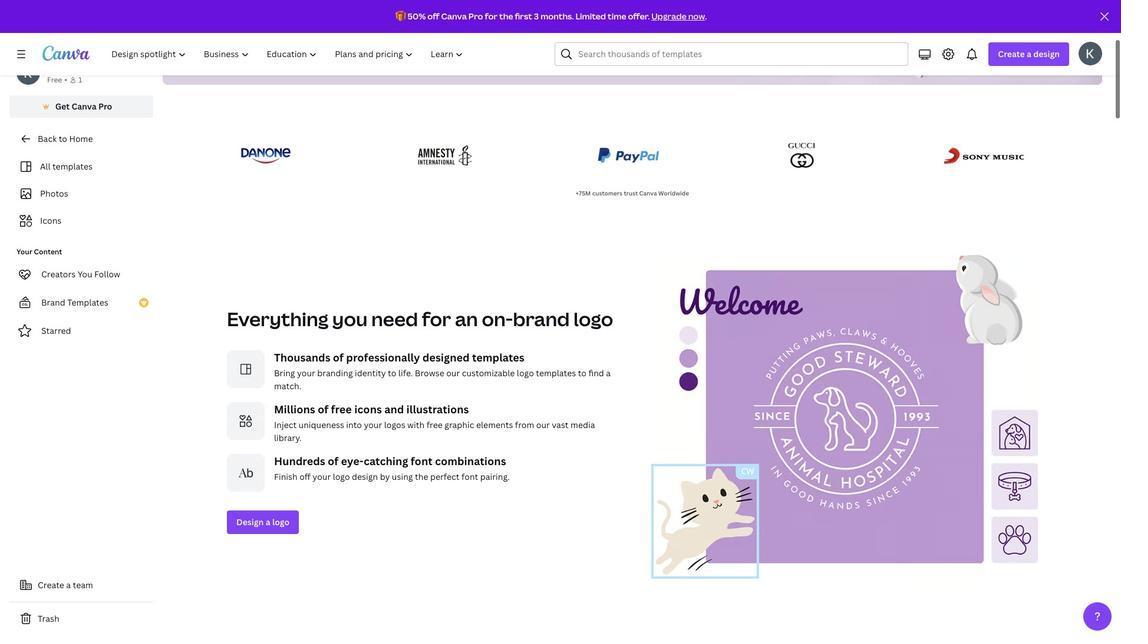 Task type: describe. For each thing, give the bounding box(es) containing it.
•
[[64, 75, 67, 85]]

a inside thousands of professionally designed templates bring your branding identity to life. browse our customizable logo templates to find a match.
[[606, 368, 611, 379]]

logo right design
[[272, 517, 290, 528]]

hundreds
[[274, 455, 325, 469]]

by
[[380, 472, 390, 483]]

+75m
[[576, 189, 591, 197]]

millions of free icons and illustrations image
[[227, 403, 265, 440]]

bring
[[274, 368, 295, 379]]

with
[[407, 420, 425, 431]]

get canva pro button
[[9, 96, 153, 118]]

graphic
[[445, 420, 474, 431]]

trash link
[[9, 608, 153, 631]]

create a team
[[38, 580, 93, 591]]

limited
[[576, 11, 606, 22]]

starred link
[[9, 320, 153, 343]]

identity
[[355, 368, 386, 379]]

millions
[[274, 403, 315, 417]]

months.
[[541, 11, 574, 22]]

illustrations
[[407, 403, 469, 417]]

icons link
[[17, 210, 146, 232]]

design a logo
[[236, 517, 290, 528]]

50%
[[408, 11, 426, 22]]

2 vertical spatial templates
[[536, 368, 576, 379]]

of for hundreds
[[328, 455, 339, 469]]

off inside hundreds of eye-catching font combinations finish off your logo design by using the perfect font pairing.
[[300, 472, 311, 483]]

catching
[[364, 455, 408, 469]]

0 vertical spatial font
[[411, 455, 433, 469]]

logo inside hundreds of eye-catching font combinations finish off your logo design by using the perfect font pairing.
[[333, 472, 350, 483]]

eye-
[[341, 455, 364, 469]]

using
[[392, 472, 413, 483]]

life.
[[398, 368, 413, 379]]

back
[[38, 133, 57, 144]]

logo inside thousands of professionally designed templates bring your branding identity to life. browse our customizable logo templates to find a match.
[[517, 368, 534, 379]]

trust
[[624, 189, 638, 197]]

first
[[515, 11, 532, 22]]

team
[[73, 580, 93, 591]]

hundreds of eye-catching font combinations finish off your logo design by using the perfect font pairing.
[[274, 455, 510, 483]]

elements
[[476, 420, 513, 431]]

branding
[[317, 368, 353, 379]]

find
[[589, 368, 604, 379]]

0 vertical spatial templates
[[52, 161, 93, 172]]

browse
[[415, 368, 444, 379]]

create a team button
[[9, 574, 153, 598]]

photos
[[40, 188, 68, 199]]

your inside millions of free icons and illustrations inject uniqueness into your logos with free graphic elements from our vast media library.
[[364, 420, 382, 431]]

your
[[17, 247, 32, 257]]

everything
[[227, 307, 329, 332]]

gucci image
[[785, 141, 821, 170]]

pro inside button
[[98, 101, 112, 112]]

inject
[[274, 420, 297, 431]]

trusted by element
[[225, 134, 1041, 177]]

hundreds of eye-catching font combinations image
[[227, 455, 265, 492]]

creators you follow link
[[9, 263, 153, 287]]

icons
[[40, 215, 61, 226]]

creators
[[41, 269, 76, 280]]

1
[[78, 75, 82, 85]]

need
[[371, 307, 418, 332]]

sony music image
[[943, 141, 1026, 170]]

create a design
[[998, 48, 1060, 60]]

a for logo
[[266, 517, 270, 528]]

from
[[515, 420, 534, 431]]

pairing.
[[480, 472, 510, 483]]

back to home link
[[9, 127, 153, 151]]

🎁 50% off canva pro for the first 3 months. limited time offer. upgrade now .
[[395, 11, 707, 22]]

thousands
[[274, 351, 330, 365]]

all templates link
[[17, 156, 146, 178]]

brand templates
[[41, 297, 108, 308]]

design inside hundreds of eye-catching font combinations finish off your logo design by using the perfect font pairing.
[[352, 472, 378, 483]]

all templates
[[40, 161, 93, 172]]

worldwide
[[659, 189, 689, 197]]

thousands of professionally designed templates image
[[227, 351, 265, 389]]

combinations
[[435, 455, 506, 469]]

now
[[688, 11, 705, 22]]

get canva pro
[[55, 101, 112, 112]]

media
[[571, 420, 595, 431]]

our inside millions of free icons and illustrations inject uniqueness into your logos with free graphic elements from our vast media library.
[[536, 420, 550, 431]]

personal
[[47, 62, 82, 73]]

design
[[236, 517, 264, 528]]

professionally
[[346, 351, 420, 365]]

.
[[705, 11, 707, 22]]



Task type: locate. For each thing, give the bounding box(es) containing it.
0 horizontal spatial for
[[422, 307, 451, 332]]

1 vertical spatial the
[[415, 472, 428, 483]]

font up using
[[411, 455, 433, 469]]

icons
[[354, 403, 382, 417]]

canva for 🎁
[[441, 11, 467, 22]]

create for create a team
[[38, 580, 64, 591]]

canva inside button
[[72, 101, 96, 112]]

design a logo link
[[227, 511, 299, 535]]

1 vertical spatial free
[[427, 420, 443, 431]]

creators you follow
[[41, 269, 120, 280]]

1 horizontal spatial templates
[[472, 351, 525, 365]]

for left 'first'
[[485, 11, 498, 22]]

you
[[332, 307, 368, 332]]

0 vertical spatial our
[[446, 368, 460, 379]]

2 vertical spatial canva
[[639, 189, 657, 197]]

brand
[[41, 297, 65, 308]]

of for millions
[[318, 403, 329, 417]]

top level navigation element
[[104, 42, 474, 66]]

your content
[[17, 247, 62, 257]]

to right back on the top
[[59, 133, 67, 144]]

0 horizontal spatial templates
[[52, 161, 93, 172]]

0 horizontal spatial canva
[[72, 101, 96, 112]]

1 vertical spatial off
[[300, 472, 311, 483]]

starred
[[41, 325, 71, 337]]

your down hundreds
[[313, 472, 331, 483]]

0 horizontal spatial pro
[[98, 101, 112, 112]]

0 horizontal spatial create
[[38, 580, 64, 591]]

to
[[59, 133, 67, 144], [388, 368, 396, 379], [578, 368, 587, 379]]

offer.
[[628, 11, 650, 22]]

danone image
[[239, 141, 293, 170]]

an
[[455, 307, 478, 332]]

off down hundreds
[[300, 472, 311, 483]]

brand templates link
[[9, 291, 153, 315]]

0 horizontal spatial our
[[446, 368, 460, 379]]

1 horizontal spatial free
[[427, 420, 443, 431]]

1 vertical spatial canva
[[72, 101, 96, 112]]

a for design
[[1027, 48, 1032, 60]]

free down illustrations on the bottom left of page
[[427, 420, 443, 431]]

1 horizontal spatial create
[[998, 48, 1025, 60]]

0 vertical spatial pro
[[469, 11, 483, 22]]

off right 50%
[[428, 11, 440, 22]]

on-
[[482, 307, 513, 332]]

designed
[[423, 351, 470, 365]]

our
[[446, 368, 460, 379], [536, 420, 550, 431]]

of up branding
[[333, 351, 344, 365]]

1 horizontal spatial off
[[428, 11, 440, 22]]

1 vertical spatial your
[[364, 420, 382, 431]]

font down combinations
[[462, 472, 478, 483]]

0 vertical spatial free
[[331, 403, 352, 417]]

create inside dropdown button
[[998, 48, 1025, 60]]

paypal image
[[595, 141, 663, 170]]

a inside dropdown button
[[1027, 48, 1032, 60]]

+75m customers trust canva worldwide
[[576, 189, 689, 197]]

get
[[55, 101, 70, 112]]

0 vertical spatial the
[[499, 11, 513, 22]]

amnesty international image
[[415, 141, 473, 170]]

a for team
[[66, 580, 71, 591]]

canva
[[441, 11, 467, 22], [72, 101, 96, 112], [639, 189, 657, 197]]

thousands of professionally designed templates bring your branding identity to life. browse our customizable logo templates to find a match.
[[274, 351, 611, 392]]

millions of free icons and illustrations inject uniqueness into your logos with free graphic elements from our vast media library.
[[274, 403, 595, 444]]

customers
[[592, 189, 623, 197]]

0 vertical spatial your
[[297, 368, 315, 379]]

1 vertical spatial font
[[462, 472, 478, 483]]

1 horizontal spatial the
[[499, 11, 513, 22]]

0 horizontal spatial to
[[59, 133, 67, 144]]

templates
[[52, 161, 93, 172], [472, 351, 525, 365], [536, 368, 576, 379]]

to left find
[[578, 368, 587, 379]]

of left eye-
[[328, 455, 339, 469]]

perfect
[[430, 472, 460, 483]]

brand
[[513, 307, 570, 332]]

library.
[[274, 433, 302, 444]]

free up "into"
[[331, 403, 352, 417]]

templates left find
[[536, 368, 576, 379]]

1 vertical spatial our
[[536, 420, 550, 431]]

everything you need for an on-brand logo
[[227, 307, 613, 332]]

2 horizontal spatial canva
[[639, 189, 657, 197]]

our inside thousands of professionally designed templates bring your branding identity to life. browse our customizable logo templates to find a match.
[[446, 368, 460, 379]]

1 vertical spatial pro
[[98, 101, 112, 112]]

of
[[333, 351, 344, 365], [318, 403, 329, 417], [328, 455, 339, 469]]

0 vertical spatial design
[[1034, 48, 1060, 60]]

design left by
[[352, 472, 378, 483]]

logo down eye-
[[333, 472, 350, 483]]

for
[[485, 11, 498, 22], [422, 307, 451, 332]]

of up uniqueness
[[318, 403, 329, 417]]

0 horizontal spatial off
[[300, 472, 311, 483]]

0 horizontal spatial font
[[411, 455, 433, 469]]

1 horizontal spatial design
[[1034, 48, 1060, 60]]

1 horizontal spatial font
[[462, 472, 478, 483]]

finish
[[274, 472, 298, 483]]

free
[[47, 75, 62, 85]]

font
[[411, 455, 433, 469], [462, 472, 478, 483]]

your inside hundreds of eye-catching font combinations finish off your logo design by using the perfect font pairing.
[[313, 472, 331, 483]]

0 vertical spatial off
[[428, 11, 440, 22]]

0 horizontal spatial free
[[331, 403, 352, 417]]

create inside button
[[38, 580, 64, 591]]

free
[[331, 403, 352, 417], [427, 420, 443, 431]]

create
[[998, 48, 1025, 60], [38, 580, 64, 591]]

trash
[[38, 614, 59, 625]]

🎁
[[395, 11, 406, 22]]

time
[[608, 11, 626, 22]]

follow
[[94, 269, 120, 280]]

1 horizontal spatial for
[[485, 11, 498, 22]]

2 horizontal spatial templates
[[536, 368, 576, 379]]

for left an
[[422, 307, 451, 332]]

logo
[[574, 307, 613, 332], [517, 368, 534, 379], [333, 472, 350, 483], [272, 517, 290, 528]]

to left "life."
[[388, 368, 396, 379]]

uniqueness
[[299, 420, 344, 431]]

design inside dropdown button
[[1034, 48, 1060, 60]]

into
[[346, 420, 362, 431]]

design professional logos instantly image
[[725, 0, 1102, 85]]

templates right "all"
[[52, 161, 93, 172]]

home
[[69, 133, 93, 144]]

of inside thousands of professionally designed templates bring your branding identity to life. browse our customizable logo templates to find a match.
[[333, 351, 344, 365]]

pro up back to home link
[[98, 101, 112, 112]]

canva for +75m
[[639, 189, 657, 197]]

0 vertical spatial create
[[998, 48, 1025, 60]]

0 vertical spatial canva
[[441, 11, 467, 22]]

1 vertical spatial for
[[422, 307, 451, 332]]

1 vertical spatial templates
[[472, 351, 525, 365]]

templates up the customizable
[[472, 351, 525, 365]]

upgrade now button
[[652, 11, 705, 22]]

match.
[[274, 381, 301, 392]]

vast
[[552, 420, 569, 431]]

back to home
[[38, 133, 93, 144]]

logos
[[384, 420, 405, 431]]

your down thousands
[[297, 368, 315, 379]]

photos link
[[17, 183, 146, 205]]

design left kendall parks 'icon'
[[1034, 48, 1060, 60]]

our left vast
[[536, 420, 550, 431]]

2 horizontal spatial to
[[578, 368, 587, 379]]

1 horizontal spatial canva
[[441, 11, 467, 22]]

of for thousands
[[333, 351, 344, 365]]

canva right trust
[[639, 189, 657, 197]]

of inside hundreds of eye-catching font combinations finish off your logo design by using the perfect font pairing.
[[328, 455, 339, 469]]

you
[[78, 269, 92, 280]]

templates
[[67, 297, 108, 308]]

free •
[[47, 75, 67, 85]]

and
[[384, 403, 404, 417]]

content
[[34, 247, 62, 257]]

pro left 'first'
[[469, 11, 483, 22]]

1 horizontal spatial to
[[388, 368, 396, 379]]

our down 'designed'
[[446, 368, 460, 379]]

design
[[1034, 48, 1060, 60], [352, 472, 378, 483]]

0 vertical spatial of
[[333, 351, 344, 365]]

upgrade
[[652, 11, 687, 22]]

1 vertical spatial create
[[38, 580, 64, 591]]

Search search field
[[579, 43, 901, 65]]

create for create a design
[[998, 48, 1025, 60]]

a
[[1027, 48, 1032, 60], [606, 368, 611, 379], [266, 517, 270, 528], [66, 580, 71, 591]]

the inside hundreds of eye-catching font combinations finish off your logo design by using the perfect font pairing.
[[415, 472, 428, 483]]

3
[[534, 11, 539, 22]]

the right using
[[415, 472, 428, 483]]

all
[[40, 161, 50, 172]]

logo right brand
[[574, 307, 613, 332]]

None search field
[[555, 42, 909, 66]]

1 horizontal spatial our
[[536, 420, 550, 431]]

your down the icons
[[364, 420, 382, 431]]

off
[[428, 11, 440, 22], [300, 472, 311, 483]]

canva right 50%
[[441, 11, 467, 22]]

1 vertical spatial design
[[352, 472, 378, 483]]

of inside millions of free icons and illustrations inject uniqueness into your logos with free graphic elements from our vast media library.
[[318, 403, 329, 417]]

kendall parks image
[[1079, 42, 1102, 65]]

create a design button
[[989, 42, 1069, 66]]

the left 'first'
[[499, 11, 513, 22]]

the
[[499, 11, 513, 22], [415, 472, 428, 483]]

0 horizontal spatial the
[[415, 472, 428, 483]]

2 vertical spatial your
[[313, 472, 331, 483]]

your
[[297, 368, 315, 379], [364, 420, 382, 431], [313, 472, 331, 483]]

logo right the customizable
[[517, 368, 534, 379]]

0 vertical spatial for
[[485, 11, 498, 22]]

canva right get
[[72, 101, 96, 112]]

0 horizontal spatial design
[[352, 472, 378, 483]]

a inside button
[[66, 580, 71, 591]]

customizable
[[462, 368, 515, 379]]

your inside thousands of professionally designed templates bring your branding identity to life. browse our customizable logo templates to find a match.
[[297, 368, 315, 379]]

2 vertical spatial of
[[328, 455, 339, 469]]

1 horizontal spatial pro
[[469, 11, 483, 22]]

1 vertical spatial of
[[318, 403, 329, 417]]



Task type: vqa. For each thing, say whether or not it's contained in the screenshot.


